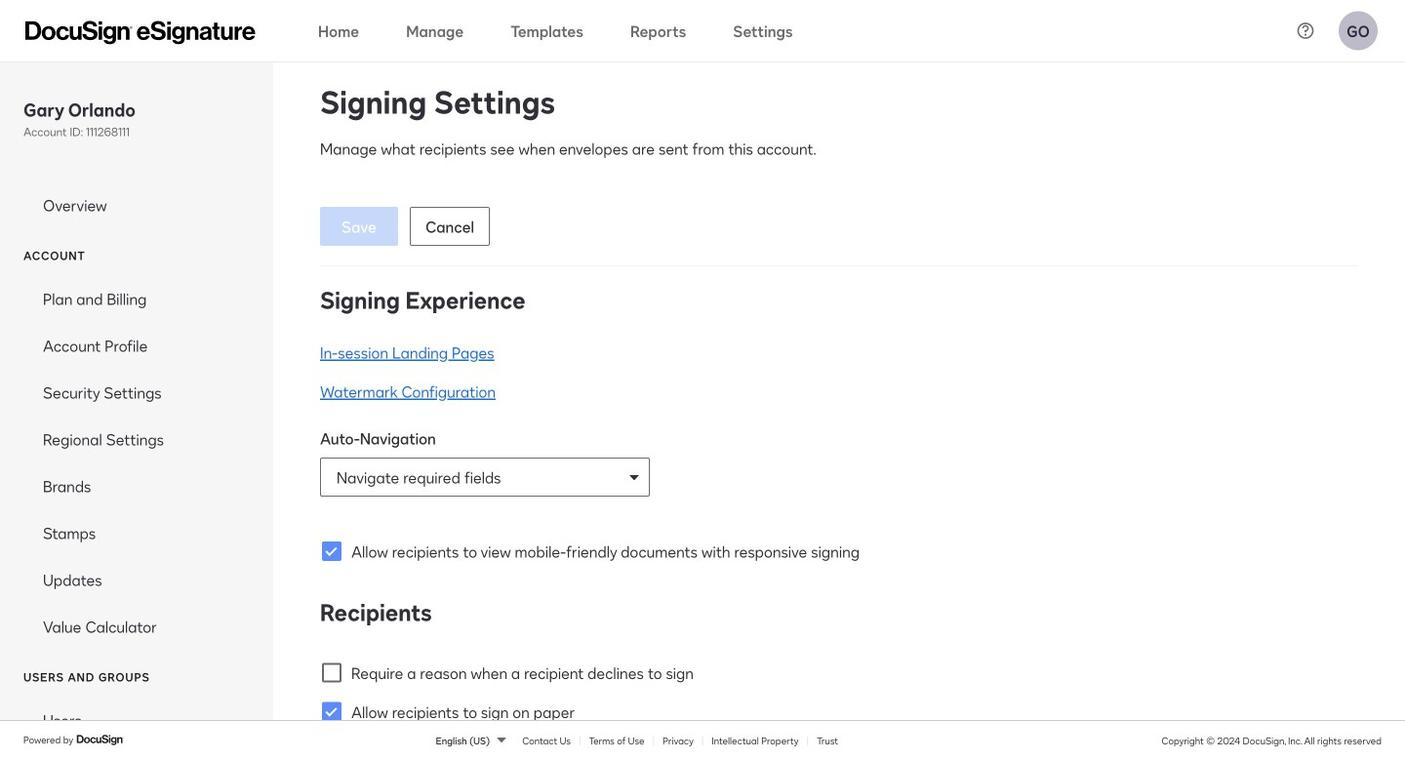 Task type: locate. For each thing, give the bounding box(es) containing it.
docusign image
[[76, 732, 125, 748]]

docusign admin image
[[25, 21, 256, 44]]



Task type: vqa. For each thing, say whether or not it's contained in the screenshot.
Account element
yes



Task type: describe. For each thing, give the bounding box(es) containing it.
account element
[[0, 275, 273, 650]]



